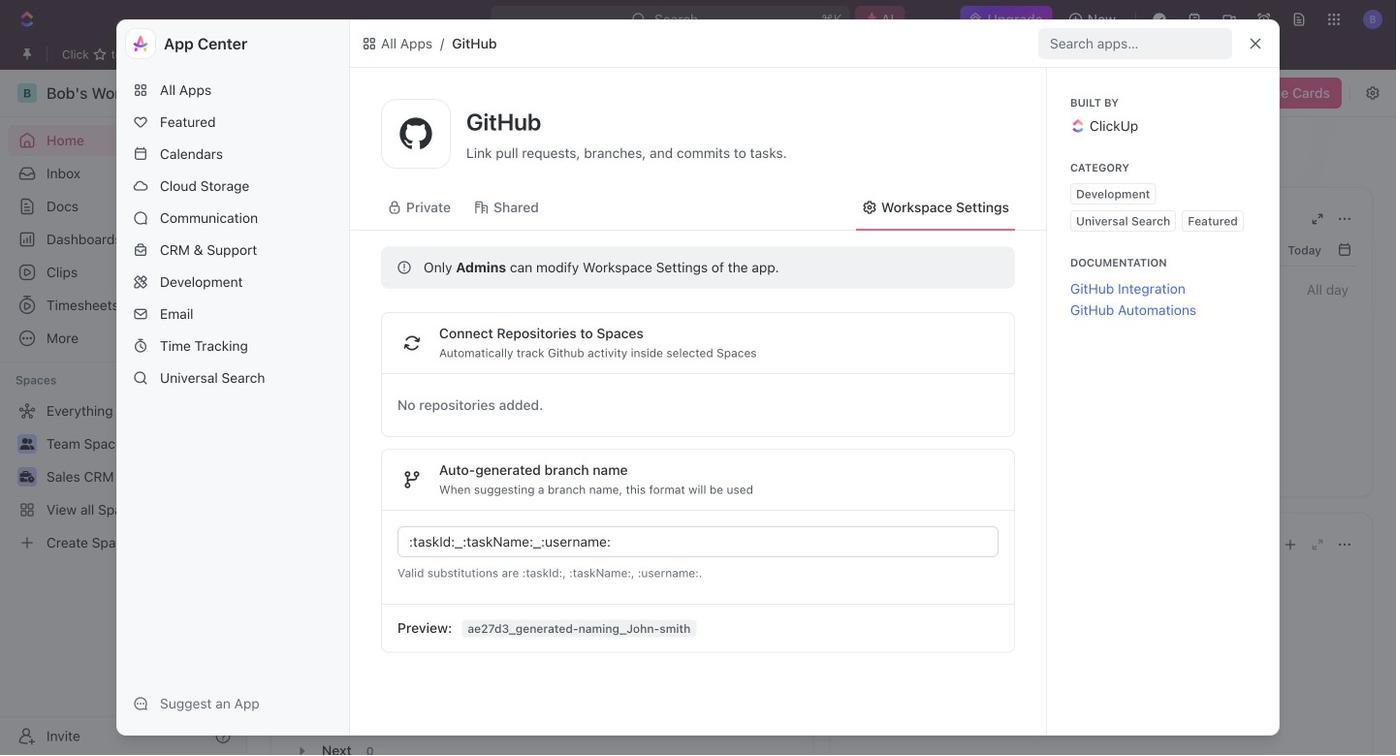 Task type: locate. For each thing, give the bounding box(es) containing it.
dialog
[[116, 19, 1280, 736]]

2 xr6e7 image from the left
[[862, 200, 877, 215]]

1 horizontal spatial xr6e7 image
[[862, 200, 877, 215]]

None field
[[409, 530, 991, 554]]

0 horizontal spatial xr6e7 image
[[474, 200, 490, 215]]

tab list
[[291, 560, 794, 608]]

xr6e7 image
[[474, 200, 490, 215], [862, 200, 877, 215]]

akvyc image
[[362, 36, 377, 51]]

1 xr6e7 image from the left
[[474, 200, 490, 215]]

tree
[[8, 396, 239, 559]]



Task type: describe. For each thing, give the bounding box(es) containing it.
xr6e7 image
[[387, 200, 402, 215]]

Search apps… field
[[1050, 32, 1225, 55]]

sidebar navigation
[[0, 70, 247, 755]]

tree inside sidebar navigation
[[8, 396, 239, 559]]



Task type: vqa. For each thing, say whether or not it's contained in the screenshot.
'Sidebar' navigation
yes



